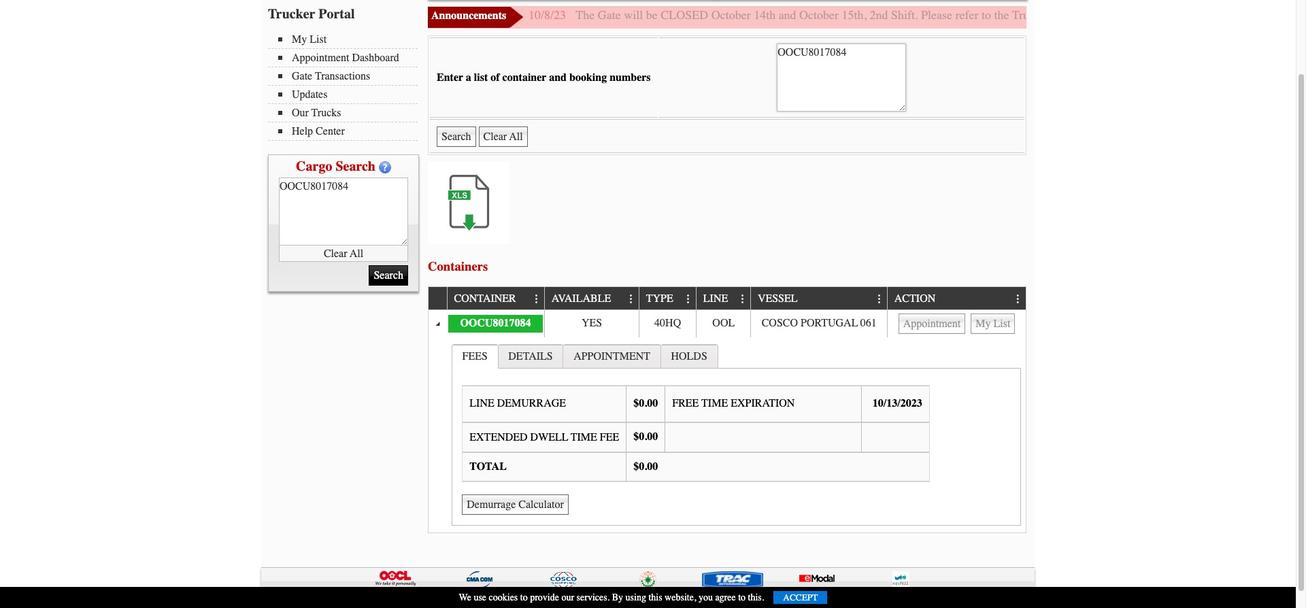 Task type: locate. For each thing, give the bounding box(es) containing it.
edit column settings image for container
[[531, 294, 542, 305]]

for right 'details'
[[1265, 7, 1280, 22]]

0 vertical spatial time
[[702, 398, 728, 410]]

october left 14th
[[712, 7, 751, 22]]

demurrage
[[497, 398, 566, 410]]

None button
[[479, 127, 528, 147], [899, 314, 966, 334], [971, 314, 1016, 334], [462, 495, 569, 515], [479, 127, 528, 147], [899, 314, 966, 334], [971, 314, 1016, 334], [462, 495, 569, 515]]

1 horizontal spatial october
[[800, 7, 839, 22]]

line up 'ool'
[[704, 293, 728, 305]]

10/13/2023
[[873, 398, 923, 410]]

0 vertical spatial and
[[779, 7, 797, 22]]

use
[[474, 592, 487, 604]]

trucker
[[268, 6, 315, 22]]

fee
[[600, 431, 619, 444]]

2 october from the left
[[800, 7, 839, 22]]

0 horizontal spatial the
[[995, 7, 1010, 22]]

help
[[292, 125, 313, 137]]

2 the from the left
[[1283, 7, 1298, 22]]

2 horizontal spatial edit column settings image
[[1013, 294, 1024, 305]]

1 horizontal spatial the
[[1283, 7, 1298, 22]]

40hq cell
[[639, 310, 696, 337]]

our
[[292, 107, 309, 119]]

portugal
[[801, 317, 858, 329]]

enter a list of container and booking numbers
[[437, 71, 651, 84]]

containers
[[428, 259, 488, 274]]

closed
[[661, 7, 709, 22]]

october left 15th,
[[800, 7, 839, 22]]

1 vertical spatial $0.00
[[634, 431, 658, 443]]

appointment dashboard link
[[278, 52, 418, 64]]

edit column settings image inside "action" column header
[[1013, 294, 1024, 305]]

0 horizontal spatial edit column settings image
[[531, 294, 542, 305]]

15th,
[[842, 7, 867, 22]]

to left "this."
[[738, 592, 746, 604]]

edit column settings image left "type"
[[626, 294, 637, 305]]

1 edit column settings image from the left
[[531, 294, 542, 305]]

1 horizontal spatial for
[[1265, 7, 1280, 22]]

tab list
[[448, 341, 1025, 529]]

for
[[1153, 7, 1167, 22], [1265, 7, 1280, 22]]

None submit
[[437, 127, 476, 147], [369, 265, 408, 286], [437, 127, 476, 147], [369, 265, 408, 286]]

gate transactions link
[[278, 70, 418, 82]]

edit column settings image up 061
[[874, 294, 885, 305]]

appointment
[[574, 350, 651, 362]]

edit column settings image inside container "column header"
[[531, 294, 542, 305]]

2 row from the top
[[429, 310, 1026, 337]]

tree grid
[[429, 287, 1026, 533]]

row down line link at the right
[[429, 310, 1026, 337]]

list
[[310, 33, 327, 46]]

0 horizontal spatial to
[[520, 592, 528, 604]]

edit column settings image
[[531, 294, 542, 305], [626, 294, 637, 305], [874, 294, 885, 305]]

cell
[[888, 310, 1026, 337]]

accept
[[783, 593, 818, 603]]

vessel
[[758, 293, 798, 305]]

action
[[895, 293, 936, 305]]

0 horizontal spatial october
[[712, 7, 751, 22]]

edit column settings image inside available column header
[[626, 294, 637, 305]]

row up 'ool'
[[429, 287, 1026, 310]]

2 edit column settings image from the left
[[626, 294, 637, 305]]

14th
[[754, 7, 776, 22]]

1 horizontal spatial edit column settings image
[[626, 294, 637, 305]]

0 horizontal spatial edit column settings image
[[683, 294, 694, 305]]

1 horizontal spatial edit column settings image
[[738, 294, 749, 305]]

center
[[316, 125, 345, 137]]

0 horizontal spatial time
[[571, 431, 597, 444]]

line inside "tab list"
[[470, 398, 495, 410]]

dwell
[[531, 431, 568, 444]]

appointment
[[292, 52, 349, 64]]

edit column settings image for type
[[683, 294, 694, 305]]

gate right the
[[598, 7, 621, 22]]

1 horizontal spatial time
[[702, 398, 728, 410]]

clear all
[[324, 247, 363, 260]]

edit column settings image inside type column header
[[683, 294, 694, 305]]

for right page
[[1153, 7, 1167, 22]]

edit column settings image inside vessel column header
[[874, 294, 885, 305]]

agree
[[715, 592, 736, 604]]

october
[[712, 7, 751, 22], [800, 7, 839, 22]]

oocu8017084 cell
[[447, 310, 545, 337]]

my list link
[[278, 33, 418, 46]]

menu bar containing my list
[[268, 32, 425, 141]]

the left truck
[[995, 7, 1010, 22]]

edit column settings image left available
[[531, 294, 542, 305]]

2 $0.00 from the top
[[634, 431, 658, 443]]

free time expiration
[[673, 398, 795, 410]]

trucks
[[311, 107, 341, 119]]

to left provide
[[520, 592, 528, 604]]

extended
[[470, 431, 528, 444]]

1 vertical spatial time
[[571, 431, 597, 444]]

you
[[699, 592, 713, 604]]

details tab
[[498, 344, 564, 368]]

1 $0.00 from the top
[[634, 398, 658, 410]]

services.
[[577, 592, 610, 604]]

1 the from the left
[[995, 7, 1010, 22]]

gate
[[1207, 7, 1227, 22]]

line inside line link
[[704, 293, 728, 305]]

1 edit column settings image from the left
[[683, 294, 694, 305]]

2 horizontal spatial gate
[[1044, 7, 1067, 22]]

tree grid containing container
[[429, 287, 1026, 533]]

the left w
[[1283, 7, 1298, 22]]

available link
[[552, 287, 618, 310]]

edit column settings image for action
[[1013, 294, 1024, 305]]

container
[[454, 293, 516, 305]]

tab list containing fees
[[448, 341, 1025, 529]]

details
[[509, 350, 553, 362]]

gate
[[598, 7, 621, 22], [1044, 7, 1067, 22], [292, 70, 312, 82]]

the
[[995, 7, 1010, 22], [1283, 7, 1298, 22]]

type link
[[646, 287, 680, 310]]

and
[[779, 7, 797, 22], [549, 71, 567, 84]]

clear
[[324, 247, 347, 260]]

vessel column header
[[751, 287, 888, 310]]

10/8/23 the gate will be closed october 14th and october 15th, 2nd shift. please refer to the truck gate hours web page for further gate details for the w
[[529, 7, 1307, 22]]

gate up updates
[[292, 70, 312, 82]]

1 horizontal spatial line
[[704, 293, 728, 305]]

to right refer
[[982, 7, 992, 22]]

0 horizontal spatial gate
[[292, 70, 312, 82]]

0 horizontal spatial line
[[470, 398, 495, 410]]

action column header
[[888, 287, 1026, 310]]

1 row from the top
[[429, 287, 1026, 310]]

row group containing oocu8017084
[[429, 310, 1026, 533]]

1 vertical spatial line
[[470, 398, 495, 410]]

extended dwell time fee
[[470, 431, 619, 444]]

line up extended
[[470, 398, 495, 410]]

type
[[646, 293, 673, 305]]

0 horizontal spatial and
[[549, 71, 567, 84]]

edit column settings image inside line column header
[[738, 294, 749, 305]]

0 vertical spatial $0.00
[[634, 398, 658, 410]]

search
[[336, 159, 376, 174]]

web
[[1103, 7, 1124, 22]]

time
[[702, 398, 728, 410], [571, 431, 597, 444]]

using
[[626, 592, 646, 604]]

dashboard
[[352, 52, 399, 64]]

3 edit column settings image from the left
[[874, 294, 885, 305]]

3 edit column settings image from the left
[[1013, 294, 1024, 305]]

yes
[[582, 317, 602, 329]]

0 horizontal spatial for
[[1153, 7, 1167, 22]]

menu bar
[[268, 32, 425, 141]]

gate right truck
[[1044, 7, 1067, 22]]

will
[[624, 7, 643, 22]]

time right free
[[702, 398, 728, 410]]

we use cookies to provide our services. by using this website, you agree to this.
[[459, 592, 764, 604]]

$0.00
[[634, 398, 658, 410], [634, 431, 658, 443], [634, 460, 658, 473]]

line
[[704, 293, 728, 305], [470, 398, 495, 410]]

time left the fee
[[571, 431, 597, 444]]

truck
[[1012, 7, 1041, 22]]

shift.
[[892, 7, 918, 22]]

and left the booking
[[549, 71, 567, 84]]

0 vertical spatial line
[[704, 293, 728, 305]]

2 horizontal spatial edit column settings image
[[874, 294, 885, 305]]

numbers
[[610, 71, 651, 84]]

and right 14th
[[779, 7, 797, 22]]

2 vertical spatial $0.00
[[634, 460, 658, 473]]

row
[[429, 287, 1026, 310], [429, 310, 1026, 337]]

$0.00 for demurrage
[[634, 398, 658, 410]]

Enter container numbers and/ or booking numbers. Press ESC to reset input box text field
[[777, 44, 907, 112]]

2 edit column settings image from the left
[[738, 294, 749, 305]]

row containing oocu8017084
[[429, 310, 1026, 337]]

yes cell
[[545, 310, 639, 337]]

edit column settings image
[[683, 294, 694, 305], [738, 294, 749, 305], [1013, 294, 1024, 305]]

row group
[[429, 310, 1026, 533]]



Task type: vqa. For each thing, say whether or not it's contained in the screenshot.
YES on the bottom left
yes



Task type: describe. For each thing, give the bounding box(es) containing it.
1 for from the left
[[1153, 7, 1167, 22]]

portal
[[319, 6, 355, 22]]

container column header
[[447, 287, 545, 310]]

the
[[576, 7, 595, 22]]

details
[[1230, 7, 1262, 22]]

40hq
[[655, 317, 681, 329]]

a
[[466, 71, 471, 84]]

w
[[1301, 7, 1307, 22]]

provide
[[530, 592, 559, 604]]

trucker portal
[[268, 6, 355, 22]]

our trucks link
[[278, 107, 418, 119]]

1 horizontal spatial and
[[779, 7, 797, 22]]

10/8/23
[[529, 7, 566, 22]]

gate inside my list appointment dashboard gate transactions updates our trucks help center
[[292, 70, 312, 82]]

line column header
[[696, 287, 751, 310]]

cosco portugal 061
[[762, 317, 877, 329]]

Enter container numbers and/ or booking numbers.  text field
[[279, 178, 408, 246]]

cosco
[[762, 317, 798, 329]]

2 horizontal spatial to
[[982, 7, 992, 22]]

2 for from the left
[[1265, 7, 1280, 22]]

updates link
[[278, 88, 418, 101]]

our
[[562, 592, 574, 604]]

fees tab
[[452, 344, 499, 369]]

edit column settings image for vessel
[[874, 294, 885, 305]]

line demurrage
[[470, 398, 566, 410]]

accept button
[[774, 591, 828, 604]]

please
[[921, 7, 953, 22]]

list
[[474, 71, 488, 84]]

further
[[1170, 7, 1204, 22]]

total
[[470, 461, 507, 473]]

my list appointment dashboard gate transactions updates our trucks help center
[[292, 33, 399, 137]]

holds
[[671, 350, 708, 362]]

1 horizontal spatial to
[[738, 592, 746, 604]]

3 $0.00 from the top
[[634, 460, 658, 473]]

action link
[[895, 287, 942, 310]]

this.
[[748, 592, 764, 604]]

container link
[[454, 287, 523, 310]]

available
[[552, 293, 611, 305]]

line for line demurrage
[[470, 398, 495, 410]]

website,
[[665, 592, 696, 604]]

1 october from the left
[[712, 7, 751, 22]]

appointment tab
[[563, 344, 661, 368]]

cargo search
[[296, 159, 376, 174]]

be
[[646, 7, 658, 22]]

available column header
[[545, 287, 639, 310]]

help center link
[[278, 125, 418, 137]]

expiration
[[731, 398, 795, 410]]

cargo
[[296, 159, 332, 174]]

holds tab
[[661, 344, 718, 368]]

my
[[292, 33, 307, 46]]

edit column settings image for available
[[626, 294, 637, 305]]

edit column settings image for line
[[738, 294, 749, 305]]

1 horizontal spatial gate
[[598, 7, 621, 22]]

transactions
[[315, 70, 370, 82]]

vessel link
[[758, 287, 804, 310]]

2nd
[[870, 7, 888, 22]]

061
[[861, 317, 877, 329]]

hours
[[1070, 7, 1100, 22]]

container
[[503, 71, 547, 84]]

we
[[459, 592, 472, 604]]

of
[[491, 71, 500, 84]]

cookies
[[489, 592, 518, 604]]

this
[[649, 592, 663, 604]]

line for line
[[704, 293, 728, 305]]

cosco portugal 061 cell
[[751, 310, 888, 337]]

updates
[[292, 88, 328, 101]]

refer
[[956, 7, 979, 22]]

by
[[612, 592, 623, 604]]

1 vertical spatial and
[[549, 71, 567, 84]]

row containing container
[[429, 287, 1026, 310]]

fees
[[462, 350, 488, 362]]

oocu8017084
[[460, 317, 531, 329]]

ool cell
[[696, 310, 751, 337]]

page
[[1127, 7, 1150, 22]]

all
[[350, 247, 363, 260]]

clear all button
[[279, 246, 408, 262]]

type column header
[[639, 287, 696, 310]]

enter
[[437, 71, 463, 84]]

free
[[673, 398, 699, 410]]

$0.00 for dwell
[[634, 431, 658, 443]]

tab list inside tree grid
[[448, 341, 1025, 529]]

announcements
[[431, 10, 506, 22]]

line link
[[704, 287, 735, 310]]



